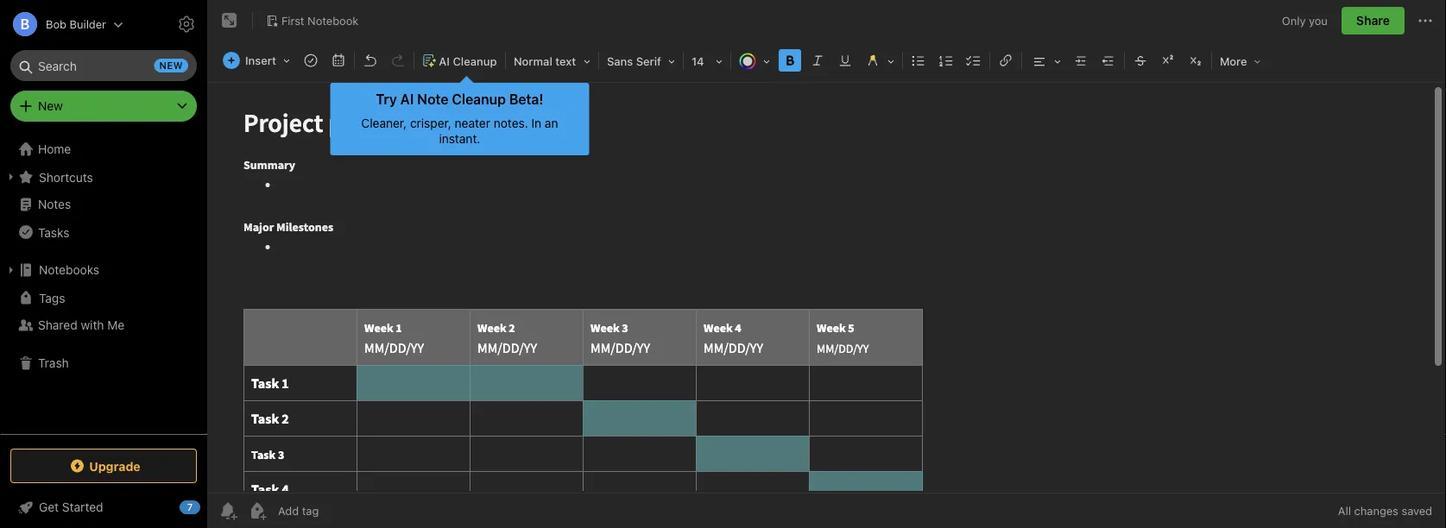 Task type: describe. For each thing, give the bounding box(es) containing it.
first
[[282, 14, 305, 27]]

shared with me
[[38, 318, 125, 333]]

notes link
[[0, 191, 206, 219]]

changes
[[1355, 505, 1399, 518]]

strikethrough image
[[1129, 48, 1153, 73]]

shortcuts
[[39, 170, 93, 184]]

trash link
[[0, 350, 206, 377]]

insert link image
[[994, 48, 1018, 73]]

numbered list image
[[934, 48, 959, 73]]

subscript image
[[1184, 48, 1208, 73]]

expand notebooks image
[[4, 263, 18, 277]]

font color image
[[733, 48, 776, 73]]

expand note image
[[219, 10, 240, 31]]

outdent image
[[1097, 48, 1121, 73]]

Note Editor text field
[[207, 83, 1447, 493]]

indent image
[[1069, 48, 1093, 73]]

notes
[[38, 197, 71, 212]]

Search text field
[[22, 50, 185, 81]]

all
[[1339, 505, 1352, 518]]

cleanup inside 'try ai note cleanup beta! cleaner, crisper, neater notes. in an instant.'
[[452, 91, 506, 108]]

in
[[532, 116, 542, 130]]

notes.
[[494, 116, 528, 130]]

shared with me link
[[0, 312, 206, 339]]

note window element
[[207, 0, 1447, 529]]

only
[[1282, 14, 1306, 27]]

instant.
[[439, 132, 481, 146]]

cleanup inside button
[[453, 55, 497, 68]]

heading level image
[[508, 48, 597, 73]]

tasks
[[38, 225, 69, 239]]

checklist image
[[962, 48, 986, 73]]

upgrade
[[89, 459, 141, 474]]

upgrade button
[[10, 449, 197, 484]]

font family image
[[601, 48, 681, 73]]

alignment image
[[1024, 48, 1067, 73]]

insert image
[[219, 48, 296, 73]]

beta!
[[509, 91, 544, 108]]



Task type: vqa. For each thing, say whether or not it's contained in the screenshot.
Williams
no



Task type: locate. For each thing, give the bounding box(es) containing it.
only you
[[1282, 14, 1328, 27]]

1 vertical spatial ai
[[401, 91, 414, 108]]

tags
[[39, 291, 65, 305]]

first notebook button
[[260, 9, 365, 33]]

you
[[1309, 14, 1328, 27]]

bulleted list image
[[907, 48, 931, 73]]

ai up note
[[439, 55, 450, 68]]

cleanup
[[453, 55, 497, 68], [452, 91, 506, 108]]

note
[[417, 91, 449, 108]]

more image
[[1214, 48, 1268, 73]]

tree
[[0, 136, 207, 434]]

ai cleanup button
[[416, 48, 503, 73]]

crisper,
[[410, 116, 452, 130]]

with
[[81, 318, 104, 333]]

0 horizontal spatial ai
[[401, 91, 414, 108]]

superscript image
[[1156, 48, 1181, 73]]

trash
[[38, 356, 69, 371]]

ai inside button
[[439, 55, 450, 68]]

try
[[376, 91, 397, 108]]

ai cleanup
[[439, 55, 497, 68]]

calendar event image
[[326, 48, 351, 73]]

cleanup up 'try ai note cleanup beta! cleaner, crisper, neater notes. in an instant.'
[[453, 55, 497, 68]]

settings image
[[176, 14, 197, 35]]

shortcuts button
[[0, 163, 206, 191]]

underline image
[[833, 48, 858, 73]]

home link
[[0, 136, 207, 163]]

new
[[38, 99, 63, 113]]

notebooks link
[[0, 257, 206, 284]]

cleaner,
[[361, 116, 407, 130]]

ai
[[439, 55, 450, 68], [401, 91, 414, 108]]

neater
[[455, 116, 491, 130]]

try ai note cleanup beta! cleaner, crisper, neater notes. in an instant.
[[361, 91, 558, 146]]

1 horizontal spatial ai
[[439, 55, 450, 68]]

tasks button
[[0, 219, 206, 246]]

tree containing home
[[0, 136, 207, 434]]

tags button
[[0, 284, 206, 312]]

me
[[107, 318, 125, 333]]

add tag image
[[247, 501, 268, 522]]

all changes saved
[[1339, 505, 1433, 518]]

ai right try
[[401, 91, 414, 108]]

new button
[[10, 91, 197, 122]]

bold image
[[778, 48, 802, 73]]

first notebook
[[282, 14, 359, 27]]

share button
[[1342, 7, 1405, 35]]

notebooks
[[39, 263, 99, 277]]

None search field
[[22, 50, 185, 81]]

ai inside 'try ai note cleanup beta! cleaner, crisper, neater notes. in an instant.'
[[401, 91, 414, 108]]

font size image
[[686, 48, 729, 73]]

0 vertical spatial cleanup
[[453, 55, 497, 68]]

1 vertical spatial cleanup
[[452, 91, 506, 108]]

share
[[1357, 13, 1391, 28]]

home
[[38, 142, 71, 156]]

highlight image
[[859, 48, 901, 73]]

undo image
[[358, 48, 383, 73]]

shared
[[38, 318, 77, 333]]

italic image
[[806, 48, 830, 73]]

cleanup up neater
[[452, 91, 506, 108]]

notebook
[[308, 14, 359, 27]]

saved
[[1402, 505, 1433, 518]]

an
[[545, 116, 558, 130]]

0 vertical spatial ai
[[439, 55, 450, 68]]

task image
[[299, 48, 323, 73]]

add a reminder image
[[218, 501, 238, 522]]



